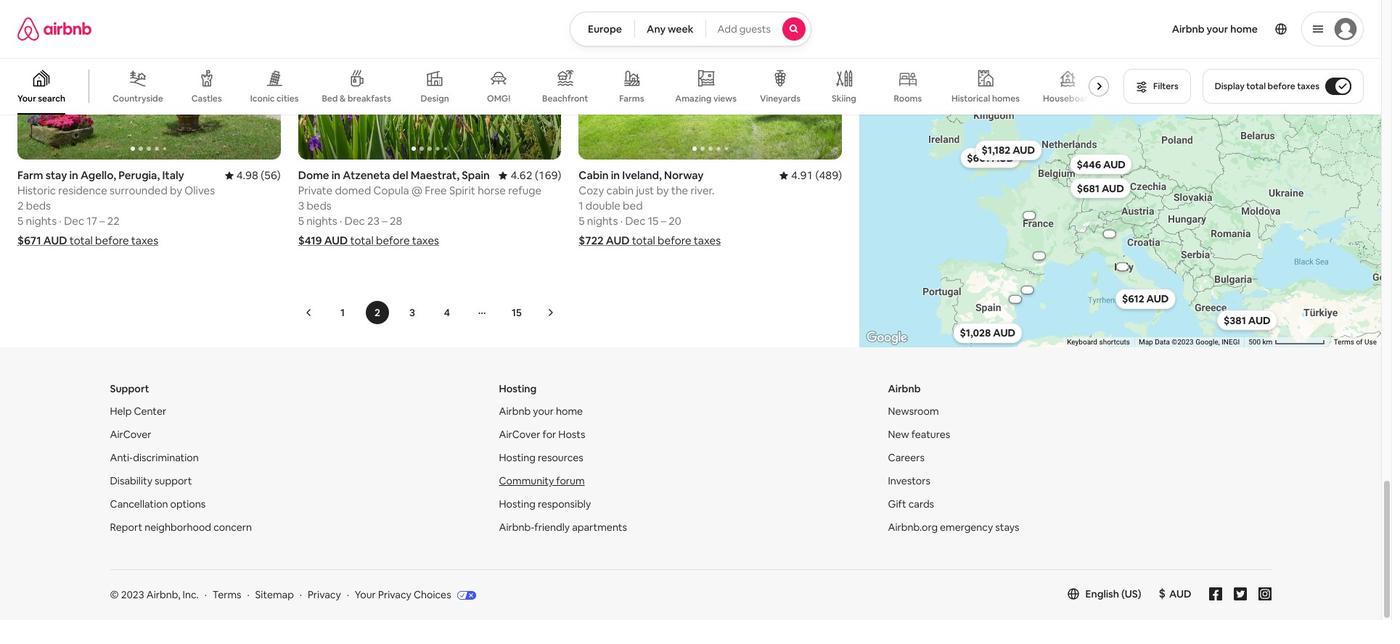 Task type: locate. For each thing, give the bounding box(es) containing it.
· left 23
[[340, 214, 342, 228]]

2 horizontal spatial 5
[[579, 214, 585, 228]]

airbnb your home up aircover for hosts link
[[499, 405, 583, 418]]

filters
[[1154, 81, 1179, 92]]

0 horizontal spatial 3
[[298, 199, 304, 213]]

5 up $722 aud
[[579, 214, 585, 228]]

total inside cabin in iveland, norway cozy cabin just by the river. 1 double bed 5 nights · dec 15 – 20 $722 aud total before taxes
[[632, 234, 656, 248]]

total down bed
[[632, 234, 656, 248]]

0 vertical spatial airbnb your home link
[[1164, 14, 1267, 44]]

3 – from the left
[[661, 214, 667, 228]]

3 nights from the left
[[587, 214, 618, 228]]

0 horizontal spatial 2
[[17, 199, 24, 213]]

in inside cabin in iveland, norway cozy cabin just by the river. 1 double bed 5 nights · dec 15 – 20 $722 aud total before taxes
[[611, 169, 620, 182]]

beds down historic
[[26, 199, 51, 213]]

0 horizontal spatial by
[[170, 184, 182, 198]]

1 by from the left
[[170, 184, 182, 198]]

1 vertical spatial airbnb your home
[[499, 405, 583, 418]]

$419 aud down $708 aud
[[1006, 297, 1025, 302]]

0 horizontal spatial –
[[100, 214, 105, 228]]

maestrat,
[[411, 169, 460, 182]]

dec inside farm stay in agello, perugia, italy historic residence surrounded by olives 2 beds 5 nights · dec 17 – 22 $671 aud total before taxes
[[64, 214, 84, 228]]

keyboard shortcuts button
[[1067, 338, 1130, 348]]

in inside farm stay in agello, perugia, italy historic residence surrounded by olives 2 beds 5 nights · dec 17 – 22 $671 aud total before taxes
[[69, 169, 78, 182]]

0 horizontal spatial 5
[[17, 214, 23, 228]]

beds inside dome in atzeneta del maestrat, spain private domed copula @ free spirit horse refuge 3 beds 5 nights · dec 23 – 28 $419 aud total before taxes
[[307, 199, 332, 213]]

by left the at top
[[657, 184, 669, 198]]

1 horizontal spatial by
[[657, 184, 669, 198]]

2 vertical spatial airbnb
[[499, 405, 531, 418]]

1 vertical spatial airbnb your home link
[[499, 405, 583, 418]]

stay
[[46, 169, 67, 182]]

15 inside "link"
[[512, 307, 522, 320]]

5 down historic
[[17, 214, 23, 228]]

airbnb your home link up aircover for hosts link
[[499, 405, 583, 418]]

1 vertical spatial 2
[[375, 307, 380, 320]]

2 vertical spatial hosting
[[499, 498, 536, 511]]

farms
[[620, 93, 644, 105]]

anti-discrimination link
[[110, 452, 199, 465]]

by down italy
[[170, 184, 182, 198]]

0 horizontal spatial terms
[[213, 589, 241, 602]]

before down 28
[[376, 234, 410, 248]]

1 horizontal spatial 3
[[410, 307, 415, 320]]

2 down historic
[[17, 199, 24, 213]]

2 hosting from the top
[[499, 452, 536, 465]]

agello,
[[81, 169, 116, 182]]

english
[[1086, 588, 1120, 601]]

1 horizontal spatial 5
[[298, 214, 304, 228]]

3 in from the left
[[611, 169, 620, 182]]

0 horizontal spatial home
[[556, 405, 583, 418]]

beachfront
[[542, 93, 588, 105]]

1 horizontal spatial terms
[[1334, 339, 1355, 347]]

3 dec from the left
[[626, 214, 646, 228]]

0 horizontal spatial airbnb
[[499, 405, 531, 418]]

0 horizontal spatial beds
[[26, 199, 51, 213]]

nights inside farm stay in agello, perugia, italy historic residence surrounded by olives 2 beds 5 nights · dec 17 – 22 $671 aud total before taxes
[[26, 214, 57, 228]]

3 down private
[[298, 199, 304, 213]]

0 horizontal spatial 15
[[512, 307, 522, 320]]

total down 17
[[69, 234, 93, 248]]

your inside group
[[17, 93, 36, 105]]

0 horizontal spatial $671 aud
[[17, 234, 67, 248]]

2023
[[121, 589, 144, 602]]

2 inside farm stay in agello, perugia, italy historic residence surrounded by olives 2 beds 5 nights · dec 17 – 22 $671 aud total before taxes
[[17, 199, 24, 213]]

5 for 2 beds
[[17, 214, 23, 228]]

4.91 out of 5 average rating,  489 reviews image
[[780, 169, 842, 182]]

0 horizontal spatial your
[[533, 405, 554, 418]]

2 horizontal spatial nights
[[587, 214, 618, 228]]

airbnb-
[[499, 522, 535, 535]]

$419 aud inside dome in atzeneta del maestrat, spain private domed copula @ free spirit horse refuge 3 beds 5 nights · dec 23 – 28 $419 aud total before taxes
[[298, 234, 348, 248]]

1 hosting from the top
[[499, 383, 537, 396]]

4.98 (56)
[[236, 169, 281, 182]]

– inside farm stay in agello, perugia, italy historic residence surrounded by olives 2 beds 5 nights · dec 17 – 22 $671 aud total before taxes
[[100, 214, 105, 228]]

2 horizontal spatial dec
[[626, 214, 646, 228]]

map
[[1139, 339, 1154, 347]]

total inside dome in atzeneta del maestrat, spain private domed copula @ free spirit horse refuge 3 beds 5 nights · dec 23 – 28 $419 aud total before taxes
[[350, 234, 374, 248]]

home up the hosts
[[556, 405, 583, 418]]

– right 17
[[100, 214, 105, 228]]

3 right 2 link
[[410, 307, 415, 320]]

apartments
[[572, 522, 627, 535]]

1 horizontal spatial your
[[355, 589, 376, 602]]

nights down private
[[307, 214, 337, 228]]

$661 aud button
[[960, 148, 1021, 168]]

0 vertical spatial $419 aud
[[298, 234, 348, 248]]

google image
[[863, 329, 911, 348]]

add guests
[[718, 23, 771, 36]]

1 nights from the left
[[26, 214, 57, 228]]

atzeneta
[[343, 169, 390, 182]]

terms right the inc.
[[213, 589, 241, 602]]

$671 aud inside button
[[1113, 265, 1132, 269]]

0 horizontal spatial $419 aud
[[298, 234, 348, 248]]

your
[[1207, 23, 1229, 36], [533, 405, 554, 418]]

views
[[714, 93, 737, 104]]

1 vertical spatial $419 aud
[[1006, 297, 1025, 302]]

1 horizontal spatial $419 aud
[[1006, 297, 1025, 302]]

investors link
[[888, 475, 931, 488]]

3 5 from the left
[[579, 214, 585, 228]]

anti-discrimination
[[110, 452, 199, 465]]

1 horizontal spatial 15
[[648, 214, 659, 228]]

1 horizontal spatial your
[[1207, 23, 1229, 36]]

taxes inside cabin in iveland, norway cozy cabin just by the river. 1 double bed 5 nights · dec 15 – 20 $722 aud total before taxes
[[694, 234, 721, 248]]

2 dec from the left
[[345, 214, 365, 228]]

nights down double at top
[[587, 214, 618, 228]]

google map
showing 20 stays. region
[[860, 0, 1382, 348]]

dec down bed
[[626, 214, 646, 228]]

$2,519 aud button
[[1047, 49, 1115, 69]]

$1,222 aud button
[[1025, 246, 1054, 266]]

1 in from the left
[[69, 169, 78, 182]]

resources
[[538, 452, 584, 465]]

in up cabin
[[611, 169, 620, 182]]

1 horizontal spatial airbnb
[[888, 383, 921, 396]]

keyboard
[[1067, 339, 1098, 347]]

2 in from the left
[[332, 169, 341, 182]]

dec left 17
[[64, 214, 84, 228]]

2 by from the left
[[657, 184, 669, 198]]

new features link
[[888, 429, 951, 442]]

your left 'search'
[[17, 93, 36, 105]]

dec
[[64, 214, 84, 228], [345, 214, 365, 228], [626, 214, 646, 228]]

0 vertical spatial 15
[[648, 214, 659, 228]]

in right dome
[[332, 169, 341, 182]]

dec left 23
[[345, 214, 365, 228]]

beds inside farm stay in agello, perugia, italy historic residence surrounded by olives 2 beds 5 nights · dec 17 – 22 $671 aud total before taxes
[[26, 199, 51, 213]]

any week button
[[635, 12, 706, 46]]

$671 aud inside farm stay in agello, perugia, italy historic residence surrounded by olives 2 beds 5 nights · dec 17 – 22 $671 aud total before taxes
[[17, 234, 67, 248]]

navigate to facebook image
[[1209, 588, 1222, 601]]

– left 20
[[661, 214, 667, 228]]

2 nights from the left
[[307, 214, 337, 228]]

hosting up airbnb-
[[499, 498, 536, 511]]

dec for $722 aud
[[626, 214, 646, 228]]

airbnb your home link inside profile element
[[1164, 14, 1267, 44]]

friendly
[[535, 522, 570, 535]]

1 vertical spatial 3
[[410, 307, 415, 320]]

(us)
[[1122, 588, 1142, 601]]

cancellation options
[[110, 498, 206, 511]]

1 vertical spatial your
[[355, 589, 376, 602]]

hosting up aircover for hosts link
[[499, 383, 537, 396]]

5 down private
[[298, 214, 304, 228]]

careers link
[[888, 452, 925, 465]]

1 horizontal spatial airbnb your home
[[1172, 23, 1258, 36]]

aircover left for
[[499, 429, 541, 442]]

houseboats
[[1043, 93, 1093, 104]]

500 km button
[[1245, 338, 1330, 348]]

1 beds from the left
[[26, 199, 51, 213]]

$671 aud
[[17, 234, 67, 248], [1113, 265, 1132, 269]]

1 vertical spatial 15
[[512, 307, 522, 320]]

1 – from the left
[[100, 214, 105, 228]]

aircover for aircover link
[[110, 429, 151, 442]]

dec inside cabin in iveland, norway cozy cabin just by the river. 1 double bed 5 nights · dec 15 – 20 $722 aud total before taxes
[[626, 214, 646, 228]]

aircover for aircover for hosts
[[499, 429, 541, 442]]

–
[[100, 214, 105, 228], [382, 214, 388, 228], [661, 214, 667, 228]]

15 left next image
[[512, 307, 522, 320]]

0 vertical spatial 1
[[579, 199, 583, 213]]

500 km
[[1249, 339, 1275, 347]]

your inside profile element
[[1207, 23, 1229, 36]]

taxes inside dome in atzeneta del maestrat, spain private domed copula @ free spirit horse refuge 3 beds 5 nights · dec 23 – 28 $419 aud total before taxes
[[412, 234, 439, 248]]

0 horizontal spatial your
[[17, 93, 36, 105]]

1 horizontal spatial $671 aud
[[1113, 265, 1132, 269]]

None search field
[[570, 12, 812, 46]]

– inside cabin in iveland, norway cozy cabin just by the river. 1 double bed 5 nights · dec 15 – 20 $722 aud total before taxes
[[661, 214, 667, 228]]

$1,182 aud button
[[975, 140, 1042, 161]]

1 horizontal spatial privacy
[[378, 589, 412, 602]]

0 vertical spatial home
[[1231, 23, 1258, 36]]

before down 20
[[658, 234, 692, 248]]

1 horizontal spatial in
[[332, 169, 341, 182]]

1 horizontal spatial airbnb your home link
[[1164, 14, 1267, 44]]

0 vertical spatial airbnb your home
[[1172, 23, 1258, 36]]

your up display
[[1207, 23, 1229, 36]]

your right privacy link
[[355, 589, 376, 602]]

15 left 20
[[648, 214, 659, 228]]

4.98
[[236, 169, 258, 182]]

your for your privacy choices
[[355, 589, 376, 602]]

total down 23
[[350, 234, 374, 248]]

airbnb up aircover for hosts at the bottom left of the page
[[499, 405, 531, 418]]

2 beds from the left
[[307, 199, 332, 213]]

0 vertical spatial airbnb
[[1172, 23, 1205, 36]]

2 aircover from the left
[[499, 429, 541, 442]]

beds
[[26, 199, 51, 213], [307, 199, 332, 213]]

$419 aud down private
[[298, 234, 348, 248]]

in inside dome in atzeneta del maestrat, spain private domed copula @ free spirit horse refuge 3 beds 5 nights · dec 23 – 28 $419 aud total before taxes
[[332, 169, 341, 182]]

privacy left choices
[[378, 589, 412, 602]]

2 horizontal spatial –
[[661, 214, 667, 228]]

hosting for hosting responsibly
[[499, 498, 536, 511]]

in for cabin in iveland, norway
[[611, 169, 620, 182]]

· left 17
[[59, 214, 62, 228]]

inegi
[[1222, 339, 1240, 347]]

dec for $671 aud
[[64, 214, 84, 228]]

report neighborhood concern link
[[110, 522, 252, 535]]

discrimination
[[133, 452, 199, 465]]

0 horizontal spatial aircover
[[110, 429, 151, 442]]

group
[[0, 58, 1115, 115]]

2 horizontal spatial airbnb
[[1172, 23, 1205, 36]]

0 vertical spatial terms
[[1334, 339, 1355, 347]]

terms for terms of use
[[1334, 339, 1355, 347]]

0 horizontal spatial 1
[[341, 307, 345, 320]]

$708 aud button
[[1013, 280, 1042, 300]]

5 inside farm stay in agello, perugia, italy historic residence surrounded by olives 2 beds 5 nights · dec 17 – 22 $671 aud total before taxes
[[17, 214, 23, 228]]

5 inside dome in atzeneta del maestrat, spain private domed copula @ free spirit horse refuge 3 beds 5 nights · dec 23 – 28 $419 aud total before taxes
[[298, 214, 304, 228]]

·
[[59, 214, 62, 228], [340, 214, 342, 228], [621, 214, 623, 228], [205, 589, 207, 602]]

of
[[1357, 339, 1363, 347]]

0 vertical spatial your
[[1207, 23, 1229, 36]]

15
[[648, 214, 659, 228], [512, 307, 522, 320]]

0 vertical spatial hosting
[[499, 383, 537, 396]]

1 dec from the left
[[64, 214, 84, 228]]

0 horizontal spatial nights
[[26, 214, 57, 228]]

1 horizontal spatial 2
[[375, 307, 380, 320]]

– right 23
[[382, 214, 388, 228]]

1 horizontal spatial nights
[[307, 214, 337, 228]]

airbnb up 'newsroom'
[[888, 383, 921, 396]]

aircover for hosts link
[[499, 429, 586, 442]]

beds down private
[[307, 199, 332, 213]]

3 hosting from the top
[[499, 498, 536, 511]]

use
[[1365, 339, 1377, 347]]

breakfasts
[[348, 93, 391, 105]]

anti-
[[110, 452, 133, 465]]

profile element
[[829, 0, 1364, 58]]

aircover down "help center" link on the bottom of page
[[110, 429, 151, 442]]

before down 22 in the top left of the page
[[95, 234, 129, 248]]

navigate to instagram image
[[1259, 588, 1272, 601]]

1 inside cabin in iveland, norway cozy cabin just by the river. 1 double bed 5 nights · dec 15 – 20 $722 aud total before taxes
[[579, 199, 583, 213]]

1 horizontal spatial 1
[[579, 199, 583, 213]]

$686 aud button
[[1086, 51, 1148, 71]]

$671 aud down "$1,471 aud"
[[1113, 265, 1132, 269]]

terms left of
[[1334, 339, 1355, 347]]

1 aircover from the left
[[110, 429, 151, 442]]

home inside profile element
[[1231, 23, 1258, 36]]

terms for terms
[[213, 589, 241, 602]]

support
[[110, 383, 149, 396]]

2 5 from the left
[[298, 214, 304, 228]]

design
[[421, 93, 449, 105]]

0 vertical spatial $671 aud
[[17, 234, 67, 248]]

1 horizontal spatial beds
[[307, 199, 332, 213]]

omg!
[[487, 93, 511, 105]]

gift cards link
[[888, 498, 935, 511]]

4.62 out of 5 average rating,  169 reviews image
[[499, 169, 562, 182]]

your up aircover for hosts link
[[533, 405, 554, 418]]

home up display
[[1231, 23, 1258, 36]]

4
[[444, 307, 450, 320]]

total right display
[[1247, 81, 1266, 92]]

airbnb your home up display
[[1172, 23, 1258, 36]]

dec inside dome in atzeneta del maestrat, spain private domed copula @ free spirit horse refuge 3 beds 5 nights · dec 23 – 28 $419 aud total before taxes
[[345, 214, 365, 228]]

0 vertical spatial your
[[17, 93, 36, 105]]

privacy right the sitemap
[[308, 589, 341, 602]]

for
[[543, 429, 556, 442]]

5 inside cabin in iveland, norway cozy cabin just by the river. 1 double bed 5 nights · dec 15 – 20 $722 aud total before taxes
[[579, 214, 585, 228]]

airbnb your home link up display
[[1164, 14, 1267, 44]]

1 right previous 'icon'
[[341, 307, 345, 320]]

map data ©2023 google, inegi
[[1139, 339, 1240, 347]]

0 horizontal spatial in
[[69, 169, 78, 182]]

europe
[[588, 23, 622, 36]]

· right the inc.
[[205, 589, 207, 602]]

1 5 from the left
[[17, 214, 23, 228]]

1 down cozy
[[579, 199, 583, 213]]

before inside cabin in iveland, norway cozy cabin just by the river. 1 double bed 5 nights · dec 15 – 20 $722 aud total before taxes
[[658, 234, 692, 248]]

2 – from the left
[[382, 214, 388, 228]]

$419 aud inside $419 aud button
[[1006, 297, 1025, 302]]

1 vertical spatial 1
[[341, 307, 345, 320]]

$1,222 aud
[[1028, 254, 1050, 258]]

new
[[888, 429, 910, 442]]

group containing iconic cities
[[0, 58, 1115, 115]]

0 vertical spatial 2
[[17, 199, 24, 213]]

1 horizontal spatial home
[[1231, 23, 1258, 36]]

· inside farm stay in agello, perugia, italy historic residence surrounded by olives 2 beds 5 nights · dec 17 – 22 $671 aud total before taxes
[[59, 214, 62, 228]]

1 vertical spatial terms
[[213, 589, 241, 602]]

1 vertical spatial $671 aud
[[1113, 265, 1132, 269]]

cards
[[909, 498, 935, 511]]

0 horizontal spatial airbnb your home link
[[499, 405, 583, 418]]

amazing views
[[675, 93, 737, 104]]

historical
[[952, 93, 991, 104]]

nights down historic
[[26, 214, 57, 228]]

0 horizontal spatial dec
[[64, 214, 84, 228]]

2 horizontal spatial in
[[611, 169, 620, 182]]

$671 aud down historic
[[17, 234, 67, 248]]

guests
[[740, 23, 771, 36]]

in right stay
[[69, 169, 78, 182]]

terms
[[1334, 339, 1355, 347], [213, 589, 241, 602]]

km
[[1263, 339, 1273, 347]]

1
[[579, 199, 583, 213], [341, 307, 345, 320]]

nights inside cabin in iveland, norway cozy cabin just by the river. 1 double bed 5 nights · dec 15 – 20 $722 aud total before taxes
[[587, 214, 618, 228]]

1 horizontal spatial –
[[382, 214, 388, 228]]

castles
[[191, 93, 222, 105]]

hosting up community on the left of page
[[499, 452, 536, 465]]

2 right 1 link
[[375, 307, 380, 320]]

bed & breakfasts
[[322, 93, 391, 105]]

1 vertical spatial hosting
[[499, 452, 536, 465]]

1 horizontal spatial aircover
[[499, 429, 541, 442]]

by inside farm stay in agello, perugia, italy historic residence surrounded by olives 2 beds 5 nights · dec 17 – 22 $671 aud total before taxes
[[170, 184, 182, 198]]

add
[[718, 23, 737, 36]]

airbnb up the filters
[[1172, 23, 1205, 36]]

keyboard shortcuts
[[1067, 339, 1130, 347]]

community forum link
[[499, 475, 585, 488]]

0 vertical spatial 3
[[298, 199, 304, 213]]

hosting
[[499, 383, 537, 396], [499, 452, 536, 465], [499, 498, 536, 511]]

1 horizontal spatial dec
[[345, 214, 365, 228]]

0 horizontal spatial privacy
[[308, 589, 341, 602]]

· down bed
[[621, 214, 623, 228]]



Task type: vqa. For each thing, say whether or not it's contained in the screenshot.


Task type: describe. For each thing, give the bounding box(es) containing it.
1 privacy from the left
[[308, 589, 341, 602]]

1 vertical spatial your
[[533, 405, 554, 418]]

hosting resources
[[499, 452, 584, 465]]

4.98 out of 5 average rating,  56 reviews image
[[225, 169, 281, 182]]

your search
[[17, 93, 65, 105]]

airbnb inside profile element
[[1172, 23, 1205, 36]]

500
[[1249, 339, 1261, 347]]

$2,519 aud
[[1053, 53, 1109, 66]]

perugia,
[[118, 169, 160, 182]]

airbnb.org emergency stays link
[[888, 522, 1020, 535]]

· inside cabin in iveland, norway cozy cabin just by the river. 1 double bed 5 nights · dec 15 – 20 $722 aud total before taxes
[[621, 214, 623, 228]]

previous image
[[305, 309, 314, 317]]

4.62
[[511, 169, 533, 182]]

your privacy choices
[[355, 589, 451, 602]]

aircover for hosts
[[499, 429, 586, 442]]

airbnb your home inside profile element
[[1172, 23, 1258, 36]]

newsroom
[[888, 405, 939, 418]]

1 link
[[331, 301, 354, 325]]

disability
[[110, 475, 152, 488]]

any week
[[647, 23, 694, 36]]

$1,129 aud
[[1115, 84, 1169, 97]]

data
[[1155, 339, 1170, 347]]

emergency
[[940, 522, 994, 535]]

before inside farm stay in agello, perugia, italy historic residence surrounded by olives 2 beds 5 nights · dec 17 – 22 $671 aud total before taxes
[[95, 234, 129, 248]]

hosting for hosting resources
[[499, 452, 536, 465]]

nights for 1 double bed
[[587, 214, 618, 228]]

17
[[87, 214, 97, 228]]

$722 aud
[[579, 234, 630, 248]]

spain
[[462, 169, 490, 182]]

center
[[134, 405, 166, 418]]

cabin
[[579, 169, 609, 182]]

2 privacy from the left
[[378, 589, 412, 602]]

sitemap
[[255, 589, 294, 602]]

report neighborhood concern
[[110, 522, 252, 535]]

gift
[[888, 498, 907, 511]]

navigate to twitter image
[[1234, 588, 1247, 601]]

5 for 1 double bed
[[579, 214, 585, 228]]

shortcuts
[[1100, 339, 1130, 347]]

responsibly
[[538, 498, 591, 511]]

$681 aud
[[1077, 182, 1124, 195]]

1 vertical spatial home
[[556, 405, 583, 418]]

hosting responsibly link
[[499, 498, 591, 511]]

4 link
[[436, 301, 459, 325]]

$1,182 aud
[[982, 144, 1035, 157]]

$686 aud
[[1093, 55, 1142, 68]]

add guests button
[[705, 12, 812, 46]]

copula
[[374, 184, 409, 198]]

©2023
[[1172, 339, 1194, 347]]

© 2023 airbnb, inc.
[[110, 589, 199, 602]]

nights for 2 beds
[[26, 214, 57, 228]]

nights inside dome in atzeneta del maestrat, spain private domed copula @ free spirit horse refuge 3 beds 5 nights · dec 23 – 28 $419 aud total before taxes
[[307, 214, 337, 228]]

hosting for hosting
[[499, 383, 537, 396]]

aud
[[1170, 588, 1192, 601]]

in for dome in atzeneta del maestrat, spain
[[332, 169, 341, 182]]

total inside farm stay in agello, perugia, italy historic residence surrounded by olives 2 beds 5 nights · dec 17 – 22 $671 aud total before taxes
[[69, 234, 93, 248]]

1 vertical spatial airbnb
[[888, 383, 921, 396]]

0 horizontal spatial airbnb your home
[[499, 405, 583, 418]]

just
[[636, 184, 654, 198]]

surrounded
[[110, 184, 168, 198]]

– for $722 aud
[[661, 214, 667, 228]]

sitemap link
[[255, 589, 294, 602]]

dome
[[298, 169, 329, 182]]

homes
[[993, 93, 1020, 104]]

inc.
[[183, 589, 199, 602]]

farm
[[17, 169, 43, 182]]

del
[[393, 169, 408, 182]]

neighborhood
[[145, 522, 211, 535]]

disability support link
[[110, 475, 192, 488]]

(169)
[[535, 169, 562, 182]]

newsroom link
[[888, 405, 939, 418]]

community
[[499, 475, 554, 488]]

search
[[38, 93, 65, 105]]

23
[[367, 214, 380, 228]]

– inside dome in atzeneta del maestrat, spain private domed copula @ free spirit horse refuge 3 beds 5 nights · dec 23 – 28 $419 aud total before taxes
[[382, 214, 388, 228]]

4.62 (169)
[[511, 169, 562, 182]]

airbnb.org
[[888, 522, 938, 535]]

$708 aud
[[1018, 288, 1037, 293]]

4.91
[[791, 169, 813, 182]]

next image
[[546, 309, 555, 317]]

3 inside dome in atzeneta del maestrat, spain private domed copula @ free spirit horse refuge 3 beds 5 nights · dec 23 – 28 $419 aud total before taxes
[[298, 199, 304, 213]]

bed
[[322, 93, 338, 105]]

· inside dome in atzeneta del maestrat, spain private domed copula @ free spirit horse refuge 3 beds 5 nights · dec 23 – 28 $419 aud total before taxes
[[340, 214, 342, 228]]

$1,173 aud button
[[1015, 205, 1044, 226]]

none search field containing europe
[[570, 12, 812, 46]]

by inside cabin in iveland, norway cozy cabin just by the river. 1 double bed 5 nights · dec 15 – 20 $722 aud total before taxes
[[657, 184, 669, 198]]

your for your search
[[17, 93, 36, 105]]

historical homes
[[952, 93, 1020, 104]]

– for $671 aud
[[100, 214, 105, 228]]

horse
[[478, 184, 506, 198]]

features
[[912, 429, 951, 442]]

before inside dome in atzeneta del maestrat, spain private domed copula @ free spirit horse refuge 3 beds 5 nights · dec 23 – 28 $419 aud total before taxes
[[376, 234, 410, 248]]

aircover link
[[110, 429, 151, 442]]

15 inside cabin in iveland, norway cozy cabin just by the river. 1 double bed 5 nights · dec 15 – 20 $722 aud total before taxes
[[648, 214, 659, 228]]

cities
[[277, 93, 299, 104]]

domed
[[335, 184, 371, 198]]

iconic
[[250, 93, 275, 104]]

disability support
[[110, 475, 192, 488]]

help center
[[110, 405, 166, 418]]

community forum
[[499, 475, 585, 488]]

before right display
[[1268, 81, 1296, 92]]

hosting responsibly
[[499, 498, 591, 511]]

15 link
[[505, 301, 529, 325]]

airbnb,
[[146, 589, 180, 602]]

taxes inside farm stay in agello, perugia, italy historic residence surrounded by olives 2 beds 5 nights · dec 17 – 22 $671 aud total before taxes
[[131, 234, 158, 248]]

report
[[110, 522, 142, 535]]

river.
[[691, 184, 715, 198]]

$1,028 aud button
[[953, 323, 1022, 344]]

historic
[[17, 184, 56, 198]]

cozy
[[579, 184, 604, 198]]

…
[[478, 304, 486, 317]]

choices
[[414, 589, 451, 602]]

$612 aud
[[1122, 293, 1169, 306]]

@
[[412, 184, 423, 198]]

olives
[[185, 184, 215, 198]]

farm stay in agello, perugia, italy historic residence surrounded by olives 2 beds 5 nights · dec 17 – 22 $671 aud total before taxes
[[17, 169, 215, 248]]



